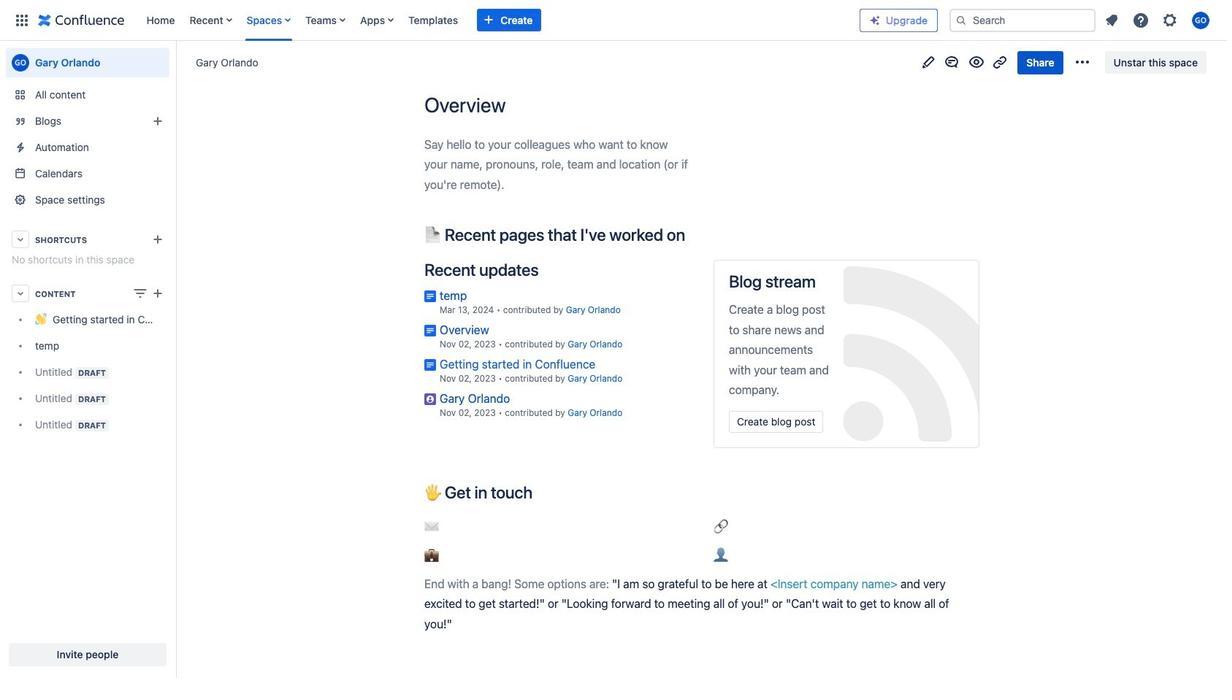 Task type: vqa. For each thing, say whether or not it's contained in the screenshot.
the bottommost heading
no



Task type: describe. For each thing, give the bounding box(es) containing it.
list for appswitcher icon
[[139, 0, 860, 41]]

add shortcut image
[[149, 231, 167, 249]]

edit this page image
[[920, 54, 938, 71]]

start watching image
[[969, 54, 986, 71]]

space element
[[0, 41, 175, 679]]

help icon image
[[1133, 11, 1150, 29]]

list for premium icon
[[1099, 7, 1219, 33]]

settings icon image
[[1162, 11, 1180, 29]]

global element
[[9, 0, 860, 41]]

premium image
[[870, 14, 881, 26]]



Task type: locate. For each thing, give the bounding box(es) containing it.
appswitcher icon image
[[13, 11, 31, 29]]

tree inside space element
[[6, 307, 170, 439]]

collapse sidebar image
[[159, 48, 191, 77]]

create image
[[149, 285, 167, 303]]

1 horizontal spatial list
[[1099, 7, 1219, 33]]

copy link image
[[992, 54, 1010, 71]]

confluence image
[[38, 11, 125, 29], [38, 11, 125, 29]]

search image
[[956, 14, 968, 26]]

your profile and preferences image
[[1193, 11, 1210, 29]]

0 horizontal spatial list
[[139, 0, 860, 41]]

Search field
[[950, 8, 1096, 32]]

change view image
[[132, 285, 149, 303]]

notification icon image
[[1104, 11, 1121, 29]]

more actions image
[[1074, 54, 1092, 71]]

tree
[[6, 307, 170, 439]]

None search field
[[950, 8, 1096, 32]]

create a blog image
[[149, 113, 167, 130]]

banner
[[0, 0, 1228, 41]]

list
[[139, 0, 860, 41], [1099, 7, 1219, 33]]



